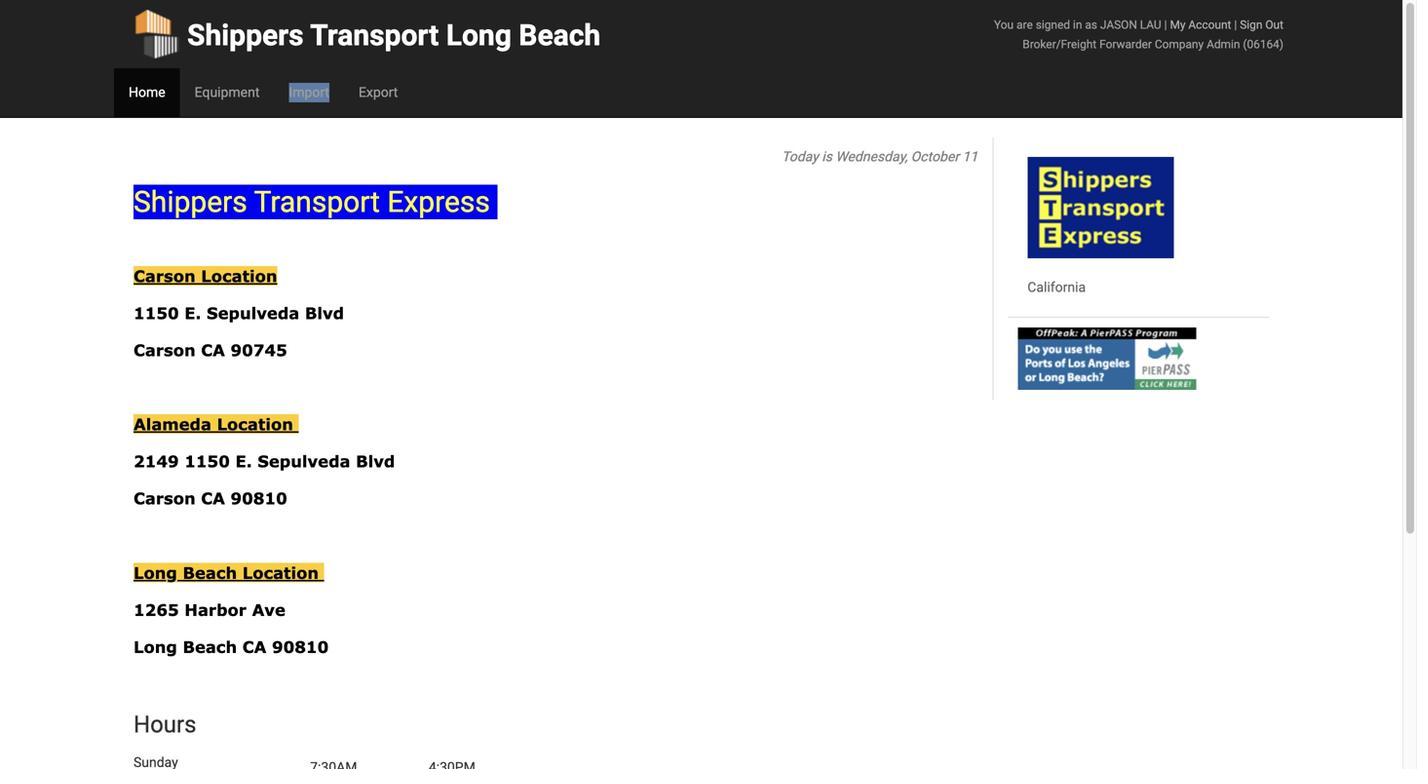 Task type: describe. For each thing, give the bounding box(es) containing it.
long beach location
[[134, 563, 324, 582]]

0 vertical spatial e.
[[184, 303, 201, 323]]

transport for long
[[310, 18, 439, 53]]

0 vertical spatial sepulveda
[[207, 303, 299, 323]]

you
[[994, 18, 1014, 32]]

company
[[1155, 38, 1204, 51]]

you are signed in as jason lau | my account | sign out broker/freight forwarder company admin (06164)
[[994, 18, 1284, 51]]

lau
[[1140, 18, 1162, 32]]

as
[[1085, 18, 1098, 32]]

2 vertical spatial ca
[[242, 637, 266, 656]]

0 horizontal spatial blvd
[[305, 303, 344, 323]]

beach for location
[[183, 563, 237, 582]]

shippers for shippers transport long beach
[[187, 18, 304, 53]]

equipment
[[195, 84, 260, 100]]

pierpass image
[[1018, 328, 1196, 390]]

beach for ca
[[183, 637, 237, 656]]

my account link
[[1170, 18, 1232, 32]]

export
[[359, 84, 398, 100]]

2 | from the left
[[1234, 18, 1237, 32]]

90745
[[230, 340, 287, 360]]

1150 e. sepulveda blvd
[[134, 303, 344, 323]]

jason
[[1100, 18, 1137, 32]]

shippers transport long beach image
[[1028, 157, 1174, 258]]

october
[[911, 149, 959, 165]]

location for carson location
[[201, 266, 277, 286]]

admin
[[1207, 38, 1240, 51]]

express
[[387, 185, 490, 219]]

my
[[1170, 18, 1186, 32]]

carson ca 90810
[[134, 489, 287, 508]]

1 vertical spatial sepulveda
[[258, 451, 350, 471]]

export button
[[344, 68, 413, 117]]

(06164)
[[1243, 38, 1284, 51]]

home
[[129, 84, 165, 100]]

hours
[[134, 710, 208, 738]]

carson for carson location
[[134, 266, 196, 286]]

long inside the shippers transport long beach link
[[446, 18, 512, 53]]

equipment button
[[180, 68, 274, 117]]

transport for express
[[254, 185, 380, 219]]

carson ca 90745
[[134, 340, 287, 360]]

ca for 90810
[[201, 489, 225, 508]]

0 vertical spatial beach
[[519, 18, 601, 53]]

are
[[1017, 18, 1033, 32]]

alameda location
[[134, 414, 299, 434]]

out
[[1266, 18, 1284, 32]]

long for long beach location
[[134, 563, 177, 582]]



Task type: vqa. For each thing, say whether or not it's contained in the screenshot.
number text field
no



Task type: locate. For each thing, give the bounding box(es) containing it.
0 vertical spatial transport
[[310, 18, 439, 53]]

1 horizontal spatial blvd
[[356, 451, 395, 471]]

2 carson from the top
[[134, 340, 196, 360]]

0 vertical spatial ca
[[201, 340, 225, 360]]

2 vertical spatial carson
[[134, 489, 196, 508]]

ca down "2149 1150 e. sepulveda blvd"
[[201, 489, 225, 508]]

long beach ca 90810
[[134, 637, 329, 656]]

0 vertical spatial 1150
[[134, 303, 179, 323]]

1 vertical spatial shippers
[[134, 185, 247, 219]]

shippers inside the shippers transport long beach link
[[187, 18, 304, 53]]

ca for 90745
[[201, 340, 225, 360]]

1265 harbor ave
[[134, 600, 285, 619]]

carson for carson ca 90745
[[134, 340, 196, 360]]

long for long beach ca 90810
[[134, 637, 177, 656]]

2149
[[134, 451, 179, 471]]

e.
[[184, 303, 201, 323], [235, 451, 252, 471]]

1 vertical spatial beach
[[183, 563, 237, 582]]

forwarder
[[1100, 38, 1152, 51]]

blvd
[[305, 303, 344, 323], [356, 451, 395, 471]]

carson
[[134, 266, 196, 286], [134, 340, 196, 360], [134, 489, 196, 508]]

account
[[1189, 18, 1232, 32]]

beach
[[519, 18, 601, 53], [183, 563, 237, 582], [183, 637, 237, 656]]

location up "2149 1150 e. sepulveda blvd"
[[217, 414, 293, 434]]

0 horizontal spatial e.
[[184, 303, 201, 323]]

11
[[963, 149, 978, 165]]

1 horizontal spatial |
[[1234, 18, 1237, 32]]

shippers transport long beach link
[[134, 0, 601, 68]]

shippers up carson location
[[134, 185, 247, 219]]

1150
[[134, 303, 179, 323], [184, 451, 230, 471]]

1 | from the left
[[1164, 18, 1167, 32]]

shippers for shippers transport express
[[134, 185, 247, 219]]

sepulveda
[[207, 303, 299, 323], [258, 451, 350, 471]]

california
[[1028, 279, 1086, 295]]

location
[[201, 266, 277, 286], [217, 414, 293, 434], [242, 563, 319, 582]]

sepulveda up 90745
[[207, 303, 299, 323]]

is
[[822, 149, 832, 165]]

wednesday,
[[836, 149, 908, 165]]

shippers
[[187, 18, 304, 53], [134, 185, 247, 219]]

0 vertical spatial location
[[201, 266, 277, 286]]

2 vertical spatial long
[[134, 637, 177, 656]]

1 vertical spatial location
[[217, 414, 293, 434]]

carson up 1150 e. sepulveda blvd
[[134, 266, 196, 286]]

today is wednesday, october 11
[[782, 149, 978, 165]]

in
[[1073, 18, 1082, 32]]

e. down alameda location
[[235, 451, 252, 471]]

2 vertical spatial beach
[[183, 637, 237, 656]]

harbor
[[184, 600, 247, 619]]

| left sign
[[1234, 18, 1237, 32]]

0 vertical spatial 90810
[[230, 489, 287, 508]]

0 vertical spatial long
[[446, 18, 512, 53]]

location up ave
[[242, 563, 319, 582]]

2149 1150 e. sepulveda blvd
[[134, 451, 395, 471]]

1 horizontal spatial e.
[[235, 451, 252, 471]]

0 vertical spatial blvd
[[305, 303, 344, 323]]

90810
[[230, 489, 287, 508], [272, 637, 329, 656]]

1 vertical spatial ca
[[201, 489, 225, 508]]

today
[[782, 149, 819, 165]]

location up 1150 e. sepulveda blvd
[[201, 266, 277, 286]]

1 vertical spatial 90810
[[272, 637, 329, 656]]

home button
[[114, 68, 180, 117]]

e. down carson location
[[184, 303, 201, 323]]

carson down 2149
[[134, 489, 196, 508]]

0 vertical spatial shippers
[[187, 18, 304, 53]]

ave
[[252, 600, 285, 619]]

1 carson from the top
[[134, 266, 196, 286]]

carson location
[[134, 266, 277, 286]]

1 vertical spatial blvd
[[356, 451, 395, 471]]

shippers transport long beach
[[187, 18, 601, 53]]

sign
[[1240, 18, 1263, 32]]

sign out link
[[1240, 18, 1284, 32]]

90810 down ave
[[272, 637, 329, 656]]

1 vertical spatial e.
[[235, 451, 252, 471]]

signed
[[1036, 18, 1070, 32]]

ca
[[201, 340, 225, 360], [201, 489, 225, 508], [242, 637, 266, 656]]

import
[[289, 84, 329, 100]]

ca down 1150 e. sepulveda blvd
[[201, 340, 225, 360]]

shippers up equipment
[[187, 18, 304, 53]]

ca down ave
[[242, 637, 266, 656]]

1 vertical spatial transport
[[254, 185, 380, 219]]

carson up alameda
[[134, 340, 196, 360]]

1265
[[134, 600, 179, 619]]

location for alameda location
[[217, 414, 293, 434]]

1150 up carson ca 90810
[[184, 451, 230, 471]]

|
[[1164, 18, 1167, 32], [1234, 18, 1237, 32]]

1 vertical spatial carson
[[134, 340, 196, 360]]

long
[[446, 18, 512, 53], [134, 563, 177, 582], [134, 637, 177, 656]]

0 horizontal spatial |
[[1164, 18, 1167, 32]]

1 vertical spatial 1150
[[184, 451, 230, 471]]

sepulveda down alameda location
[[258, 451, 350, 471]]

alameda
[[134, 414, 211, 434]]

1 vertical spatial long
[[134, 563, 177, 582]]

| left 'my'
[[1164, 18, 1167, 32]]

2 vertical spatial location
[[242, 563, 319, 582]]

transport
[[310, 18, 439, 53], [254, 185, 380, 219]]

0 horizontal spatial 1150
[[134, 303, 179, 323]]

90810 down "2149 1150 e. sepulveda blvd"
[[230, 489, 287, 508]]

1150 down carson location
[[134, 303, 179, 323]]

1 horizontal spatial 1150
[[184, 451, 230, 471]]

shippers transport express
[[134, 185, 497, 219]]

broker/freight
[[1023, 38, 1097, 51]]

0 vertical spatial carson
[[134, 266, 196, 286]]

3 carson from the top
[[134, 489, 196, 508]]

import button
[[274, 68, 344, 117]]

carson for carson ca 90810
[[134, 489, 196, 508]]



